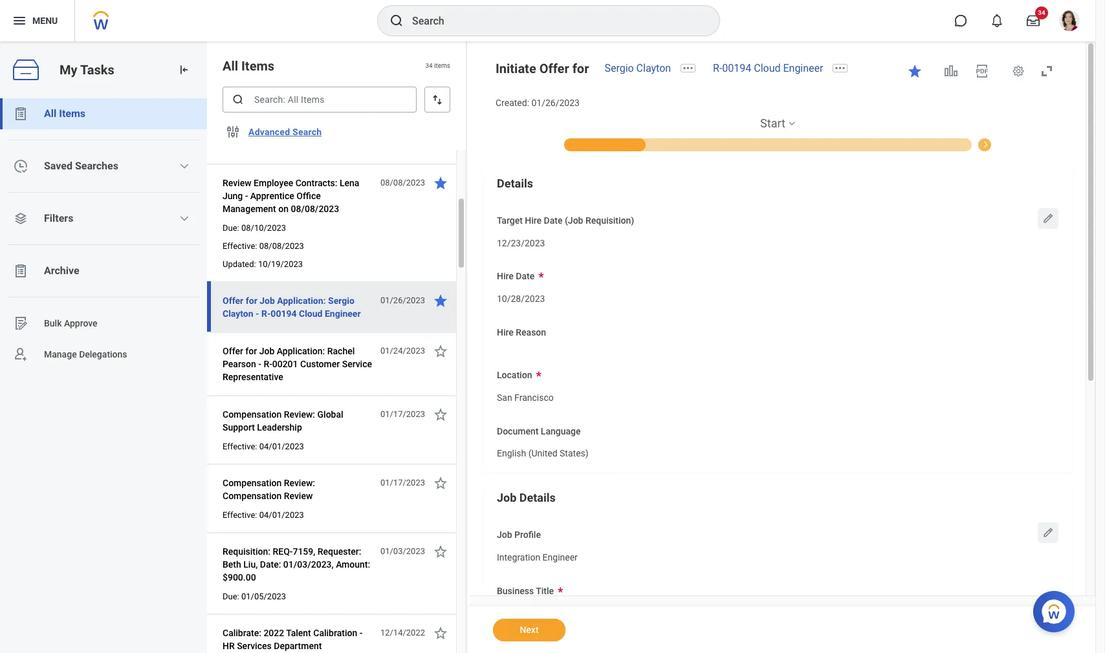 Task type: locate. For each thing, give the bounding box(es) containing it.
engineer inside offer for job application: sergio clayton ‎- r-00194 cloud engineer
[[325, 309, 361, 319]]

0 vertical spatial r-
[[713, 62, 722, 74]]

2 due: from the top
[[223, 592, 239, 602]]

‎- inside offer for job application: rachel pearson ‎- r-00201 customer service representative
[[258, 359, 261, 369]]

effective: down support
[[223, 442, 257, 452]]

compensation for compensation
[[985, 140, 1035, 149]]

34 left items
[[425, 62, 433, 69]]

profile
[[514, 530, 541, 540]]

details
[[497, 176, 533, 190], [520, 491, 556, 505]]

hire reason
[[497, 327, 546, 338]]

compensation button
[[978, 137, 1035, 151]]

1 vertical spatial application:
[[277, 346, 325, 357]]

34 inside "button"
[[1038, 9, 1046, 16]]

hire
[[525, 215, 542, 226], [497, 271, 514, 282], [497, 327, 514, 338]]

0 horizontal spatial 34
[[425, 62, 433, 69]]

$900.00
[[223, 573, 256, 583]]

reason
[[516, 327, 546, 338]]

1 vertical spatial cloud
[[299, 309, 323, 319]]

1 vertical spatial 34
[[425, 62, 433, 69]]

for for offer for job application: sergio clayton ‎- r-00194 cloud engineer
[[246, 296, 257, 306]]

1 vertical spatial star image
[[433, 175, 448, 191]]

0 vertical spatial 04/01/2023
[[259, 442, 304, 452]]

1 vertical spatial for
[[246, 296, 257, 306]]

08/08/2023 down office
[[291, 204, 339, 214]]

2 vertical spatial 08/08/2023
[[259, 241, 304, 251]]

0 vertical spatial for
[[572, 61, 589, 76]]

francisco
[[514, 393, 554, 403]]

all items
[[223, 58, 274, 74], [44, 107, 85, 120]]

due: for review employee contracts: lena jung - apprentice office management on 08/08/2023
[[223, 223, 239, 233]]

review up 7159,
[[284, 491, 313, 501]]

review: down leadership on the bottom of page
[[284, 478, 315, 489]]

0 vertical spatial effective: 04/01/2023
[[223, 442, 304, 452]]

chevron right image
[[978, 137, 993, 149]]

effective: down configure icon
[[223, 142, 257, 151]]

effective: up "requisition:"
[[223, 511, 257, 520]]

1 horizontal spatial 00194
[[722, 62, 751, 74]]

business
[[497, 586, 534, 596]]

support
[[223, 423, 255, 433]]

edit image inside details 'element'
[[1042, 212, 1055, 225]]

for down updated: 10/19/2023 on the top left
[[246, 296, 257, 306]]

chevron down image
[[179, 161, 190, 171]]

job down updated: 10/19/2023 on the top left
[[260, 296, 275, 306]]

details element
[[483, 165, 1073, 473]]

1 vertical spatial 08/08/2023
[[291, 204, 339, 214]]

1 vertical spatial ‎-
[[258, 359, 261, 369]]

1 review: from the top
[[284, 410, 315, 420]]

offer up pearson
[[223, 346, 243, 357]]

review: inside compensation review: compensation review
[[284, 478, 315, 489]]

edit image inside job details element
[[1042, 527, 1055, 540]]

- right calibration at the bottom
[[360, 628, 363, 639]]

1 edit image from the top
[[1042, 212, 1055, 225]]

offer inside offer for job application: rachel pearson ‎- r-00201 customer service representative
[[223, 346, 243, 357]]

4 star image from the top
[[433, 544, 448, 560]]

menu banner
[[0, 0, 1096, 41]]

01/26/2023 down initiate offer for
[[532, 98, 580, 108]]

0 vertical spatial cloud
[[754, 62, 781, 74]]

2 star image from the top
[[433, 407, 448, 423]]

application: up the 00201
[[277, 346, 325, 357]]

2 effective: 04/01/2023 from the top
[[223, 511, 304, 520]]

0 horizontal spatial clayton
[[223, 309, 253, 319]]

due: for requisition: req-7159, requester: beth liu, date: 01/03/2023, amount: $900.00
[[223, 592, 239, 602]]

0 vertical spatial hire
[[525, 215, 542, 226]]

clayton inside offer for job application: sergio clayton ‎- r-00194 cloud engineer
[[223, 309, 253, 319]]

1 vertical spatial details
[[520, 491, 556, 505]]

san
[[497, 393, 512, 403]]

item list element
[[207, 41, 467, 654]]

filters button
[[0, 203, 207, 234]]

office
[[297, 191, 321, 201]]

review: inside compensation review: global support leadership
[[284, 410, 315, 420]]

34 left profile logan mcneil icon
[[1038, 9, 1046, 16]]

all
[[223, 58, 238, 74], [44, 107, 56, 120]]

0 horizontal spatial date
[[516, 271, 535, 282]]

0 vertical spatial 01/17/2023
[[380, 410, 425, 419]]

user plus image
[[13, 347, 28, 362]]

effective: 04/01/2023 down compensation review: compensation review
[[223, 511, 304, 520]]

effective: up updated:
[[223, 241, 257, 251]]

0 vertical spatial star image
[[907, 63, 923, 79]]

1 vertical spatial 01/26/2023
[[380, 296, 425, 305]]

01/03/2023,
[[283, 560, 334, 570]]

r-00194 cloud engineer link
[[713, 62, 823, 74]]

0 vertical spatial all items
[[223, 58, 274, 74]]

offer for offer for job application: rachel pearson ‎- r-00201 customer service representative
[[223, 346, 243, 357]]

application: down 10/19/2023
[[277, 296, 326, 306]]

start button
[[760, 116, 785, 131]]

list
[[0, 98, 207, 370]]

requisition: req-7159, requester: beth liu, date: 01/03/2023, amount: $900.00
[[223, 547, 370, 583]]

initiate offer for
[[496, 61, 589, 76]]

star image for compensation review: global support leadership
[[433, 407, 448, 423]]

1 vertical spatial 01/17/2023
[[380, 478, 425, 488]]

1 horizontal spatial sergio
[[605, 62, 634, 74]]

offer down updated:
[[223, 296, 243, 306]]

0 vertical spatial ‎-
[[256, 309, 259, 319]]

job
[[260, 296, 275, 306], [259, 346, 275, 357], [497, 491, 517, 505], [497, 530, 512, 540]]

2 vertical spatial star image
[[433, 293, 448, 309]]

review employee contracts: lena jung - apprentice office management on 08/08/2023
[[223, 178, 359, 214]]

hire for hire reason
[[497, 327, 514, 338]]

apprentice
[[250, 191, 294, 201]]

search image
[[389, 13, 404, 28], [232, 93, 245, 106]]

due: down "$900.00"
[[223, 592, 239, 602]]

0 vertical spatial application:
[[277, 296, 326, 306]]

hire left the reason
[[497, 327, 514, 338]]

2 vertical spatial hire
[[497, 327, 514, 338]]

2 vertical spatial engineer
[[543, 553, 578, 563]]

2 horizontal spatial engineer
[[783, 62, 823, 74]]

1 horizontal spatial 01/26/2023
[[532, 98, 580, 108]]

review:
[[284, 410, 315, 420], [284, 478, 315, 489]]

0 horizontal spatial all items
[[44, 107, 85, 120]]

job up the 00201
[[259, 346, 275, 357]]

approve
[[64, 318, 97, 328]]

34 inside item list element
[[425, 62, 433, 69]]

integration
[[497, 553, 540, 563]]

job up job profile
[[497, 491, 517, 505]]

hire right target
[[525, 215, 542, 226]]

due: 08/10/2023
[[223, 223, 286, 233]]

1 vertical spatial all items
[[44, 107, 85, 120]]

1 vertical spatial search image
[[232, 93, 245, 106]]

calibrate: 2022 talent calibration - hr services department button
[[223, 626, 373, 654]]

effective: 04/01/2023 down leadership on the bottom of page
[[223, 442, 304, 452]]

cloud up start
[[754, 62, 781, 74]]

offer up the created: 01/26/2023
[[539, 61, 569, 76]]

cloud
[[754, 62, 781, 74], [299, 309, 323, 319]]

1 vertical spatial -
[[360, 628, 363, 639]]

details inside 'element'
[[497, 176, 533, 190]]

fullscreen image
[[1039, 63, 1055, 79]]

0 vertical spatial all
[[223, 58, 238, 74]]

for inside offer for job application: rachel pearson ‎- r-00201 customer service representative
[[245, 346, 257, 357]]

engineer inside text field
[[543, 553, 578, 563]]

clock check image
[[13, 159, 28, 174]]

engineer up rachel
[[325, 309, 361, 319]]

1 vertical spatial 00194
[[271, 309, 297, 319]]

r- inside offer for job application: rachel pearson ‎- r-00201 customer service representative
[[264, 359, 272, 369]]

amount:
[[336, 560, 370, 570]]

offer for job application: sergio clayton ‎- r-00194 cloud engineer button
[[223, 293, 373, 322]]

0 horizontal spatial cloud
[[299, 309, 323, 319]]

1 vertical spatial date
[[516, 271, 535, 282]]

updated:
[[223, 259, 256, 269]]

San Francisco text field
[[497, 385, 554, 407]]

0 horizontal spatial all
[[44, 107, 56, 120]]

2 vertical spatial offer
[[223, 346, 243, 357]]

0 horizontal spatial items
[[59, 107, 85, 120]]

0 vertical spatial clayton
[[636, 62, 671, 74]]

1 01/17/2023 from the top
[[380, 410, 425, 419]]

2 review: from the top
[[284, 478, 315, 489]]

7159,
[[293, 547, 315, 557]]

clipboard image left archive
[[13, 263, 28, 279]]

services
[[237, 641, 272, 652]]

effective: 10/23/2023
[[223, 142, 304, 151]]

1 clipboard image from the top
[[13, 106, 28, 122]]

review inside review employee contracts: lena jung - apprentice office management on 08/08/2023
[[223, 178, 251, 188]]

1 04/01/2023 from the top
[[259, 442, 304, 452]]

1 horizontal spatial all
[[223, 58, 238, 74]]

review: up leadership on the bottom of page
[[284, 410, 315, 420]]

clipboard image for archive
[[13, 263, 28, 279]]

1 vertical spatial r-
[[261, 309, 271, 319]]

date:
[[260, 560, 281, 570]]

clipboard image up clock check icon
[[13, 106, 28, 122]]

details up target
[[497, 176, 533, 190]]

00201
[[272, 359, 298, 369]]

engineer
[[783, 62, 823, 74], [325, 309, 361, 319], [543, 553, 578, 563]]

0 vertical spatial due:
[[223, 223, 239, 233]]

filters
[[44, 212, 73, 225]]

1 vertical spatial hire
[[497, 271, 514, 282]]

1 vertical spatial edit image
[[1042, 527, 1055, 540]]

r- inside offer for job application: sergio clayton ‎- r-00194 cloud engineer
[[261, 309, 271, 319]]

0 horizontal spatial 01/26/2023
[[380, 296, 425, 305]]

1 vertical spatial review:
[[284, 478, 315, 489]]

list containing all items
[[0, 98, 207, 370]]

0 vertical spatial search image
[[389, 13, 404, 28]]

clipboard image inside archive button
[[13, 263, 28, 279]]

language
[[541, 426, 581, 437]]

08/08/2023 right lena
[[380, 178, 425, 188]]

start navigation
[[483, 116, 1073, 151]]

34 items
[[425, 62, 450, 69]]

0 vertical spatial sergio
[[605, 62, 634, 74]]

1 horizontal spatial items
[[241, 58, 274, 74]]

‎- inside offer for job application: sergio clayton ‎- r-00194 cloud engineer
[[256, 309, 259, 319]]

0 vertical spatial review:
[[284, 410, 315, 420]]

0 vertical spatial -
[[245, 191, 248, 201]]

08/08/2023 up 10/19/2023
[[259, 241, 304, 251]]

cloud up customer
[[299, 309, 323, 319]]

my tasks
[[60, 62, 114, 77]]

searches
[[75, 160, 118, 172]]

all right transformation import icon
[[223, 58, 238, 74]]

1 vertical spatial all
[[44, 107, 56, 120]]

sort image
[[431, 93, 444, 106]]

created: 01/26/2023
[[496, 98, 580, 108]]

details up profile
[[520, 491, 556, 505]]

1 horizontal spatial review
[[284, 491, 313, 501]]

engineer up start
[[783, 62, 823, 74]]

1 vertical spatial engineer
[[325, 309, 361, 319]]

01/26/2023
[[532, 98, 580, 108], [380, 296, 425, 305]]

1 horizontal spatial all items
[[223, 58, 274, 74]]

target
[[497, 215, 523, 226]]

application: inside offer for job application: sergio clayton ‎- r-00194 cloud engineer
[[277, 296, 326, 306]]

edit image for job details
[[1042, 527, 1055, 540]]

date up hire date element
[[516, 271, 535, 282]]

1 horizontal spatial -
[[360, 628, 363, 639]]

-
[[245, 191, 248, 201], [360, 628, 363, 639]]

customer
[[300, 359, 340, 369]]

initiate
[[496, 61, 536, 76]]

for up the created: 01/26/2023
[[572, 61, 589, 76]]

offer for offer for job application: sergio clayton ‎- r-00194 cloud engineer
[[223, 296, 243, 306]]

location element
[[497, 384, 554, 408]]

0 horizontal spatial review
[[223, 178, 251, 188]]

0 vertical spatial clipboard image
[[13, 106, 28, 122]]

all up saved
[[44, 107, 56, 120]]

engineer up title
[[543, 553, 578, 563]]

2 vertical spatial r-
[[264, 359, 272, 369]]

sergio
[[605, 62, 634, 74], [328, 296, 354, 306]]

date
[[544, 215, 563, 226], [516, 271, 535, 282]]

10/23/2023
[[259, 142, 304, 151]]

items
[[241, 58, 274, 74], [59, 107, 85, 120]]

star image
[[433, 344, 448, 359], [433, 407, 448, 423], [433, 476, 448, 491], [433, 544, 448, 560], [433, 626, 448, 641]]

edit image
[[1042, 212, 1055, 225], [1042, 527, 1055, 540]]

date left the (job
[[544, 215, 563, 226]]

2 vertical spatial for
[[245, 346, 257, 357]]

document language element
[[497, 440, 589, 464]]

1 vertical spatial effective: 04/01/2023
[[223, 511, 304, 520]]

1 vertical spatial items
[[59, 107, 85, 120]]

0 vertical spatial 00194
[[722, 62, 751, 74]]

0 vertical spatial items
[[241, 58, 274, 74]]

34 for 34
[[1038, 9, 1046, 16]]

0 vertical spatial 34
[[1038, 9, 1046, 16]]

‎- for pearson
[[258, 359, 261, 369]]

transformation import image
[[177, 63, 190, 76]]

edit image for details
[[1042, 212, 1055, 225]]

compensation review: global support leadership
[[223, 410, 343, 433]]

1 vertical spatial due:
[[223, 592, 239, 602]]

clipboard image inside all items button
[[13, 106, 28, 122]]

for up pearson
[[245, 346, 257, 357]]

application: inside offer for job application: rachel pearson ‎- r-00201 customer service representative
[[277, 346, 325, 357]]

‎-
[[256, 309, 259, 319], [258, 359, 261, 369]]

00194
[[722, 62, 751, 74], [271, 309, 297, 319]]

rachel
[[327, 346, 355, 357]]

document language
[[497, 426, 581, 437]]

due: down management
[[223, 223, 239, 233]]

English (United States) text field
[[497, 441, 589, 463]]

0 horizontal spatial -
[[245, 191, 248, 201]]

1 effective: from the top
[[223, 142, 257, 151]]

all items inside item list element
[[223, 58, 274, 74]]

1 vertical spatial clipboard image
[[13, 263, 28, 279]]

1 vertical spatial sergio
[[328, 296, 354, 306]]

3 star image from the top
[[433, 476, 448, 491]]

0 horizontal spatial 00194
[[271, 309, 297, 319]]

10/19/2023
[[258, 259, 303, 269]]

title
[[536, 586, 554, 596]]

manage delegations link
[[0, 339, 207, 370]]

- up management
[[245, 191, 248, 201]]

04/01/2023 down compensation review: compensation review
[[259, 511, 304, 520]]

- inside calibrate: 2022 talent calibration - hr services department
[[360, 628, 363, 639]]

calibrate: 2022 talent calibration - hr services department
[[223, 628, 363, 652]]

my tasks element
[[0, 41, 207, 654]]

gear image
[[1012, 65, 1025, 78]]

department
[[274, 641, 322, 652]]

01/26/2023 up 01/24/2023
[[380, 296, 425, 305]]

34
[[1038, 9, 1046, 16], [425, 62, 433, 69]]

offer for job application: rachel pearson ‎- r-00201 customer service representative button
[[223, 344, 373, 385]]

04/01/2023 down leadership on the bottom of page
[[259, 442, 304, 452]]

1 vertical spatial offer
[[223, 296, 243, 306]]

‎- down updated: 10/19/2023 on the top left
[[256, 309, 259, 319]]

0 vertical spatial edit image
[[1042, 212, 1055, 225]]

2 edit image from the top
[[1042, 527, 1055, 540]]

for inside offer for job application: sergio clayton ‎- r-00194 cloud engineer
[[246, 296, 257, 306]]

requisition)
[[586, 215, 634, 226]]

0 horizontal spatial sergio
[[328, 296, 354, 306]]

1 vertical spatial clayton
[[223, 309, 253, 319]]

archive
[[44, 265, 79, 277]]

‎- up 'representative'
[[258, 359, 261, 369]]

review up jung
[[223, 178, 251, 188]]

2 clipboard image from the top
[[13, 263, 28, 279]]

compensation inside compensation review: global support leadership
[[223, 410, 282, 420]]

1 horizontal spatial engineer
[[543, 553, 578, 563]]

1 vertical spatial 04/01/2023
[[259, 511, 304, 520]]

job left profile
[[497, 530, 512, 540]]

12/23/2023 text field
[[497, 230, 545, 252]]

0 horizontal spatial search image
[[232, 93, 245, 106]]

star image
[[907, 63, 923, 79], [433, 175, 448, 191], [433, 293, 448, 309]]

1 horizontal spatial 34
[[1038, 9, 1046, 16]]

search
[[292, 127, 322, 137]]

0 vertical spatial date
[[544, 215, 563, 226]]

application:
[[277, 296, 326, 306], [277, 346, 325, 357]]

‎- for clayton
[[256, 309, 259, 319]]

star image for requisition: req-7159, requester: beth liu, date: 01/03/2023, amount: $900.00
[[433, 544, 448, 560]]

clipboard image
[[13, 106, 28, 122], [13, 263, 28, 279]]

hire up hire date element
[[497, 271, 514, 282]]

2 04/01/2023 from the top
[[259, 511, 304, 520]]

inbox large image
[[1027, 14, 1040, 27]]

compensation inside compensation button
[[985, 140, 1035, 149]]

1 horizontal spatial cloud
[[754, 62, 781, 74]]

2 01/17/2023 from the top
[[380, 478, 425, 488]]

1 effective: 04/01/2023 from the top
[[223, 442, 304, 452]]

0 vertical spatial details
[[497, 176, 533, 190]]

calibrate:
[[223, 628, 261, 639]]

0 vertical spatial review
[[223, 178, 251, 188]]

0 horizontal spatial engineer
[[325, 309, 361, 319]]

all inside item list element
[[223, 58, 238, 74]]

offer inside offer for job application: sergio clayton ‎- r-00194 cloud engineer
[[223, 296, 243, 306]]

chevron down image
[[179, 214, 190, 224]]

job profile
[[497, 530, 541, 540]]

0 vertical spatial 01/26/2023
[[532, 98, 580, 108]]

star image for due: 08/10/2023
[[433, 175, 448, 191]]

1 due: from the top
[[223, 223, 239, 233]]

effective: 04/01/2023
[[223, 442, 304, 452], [223, 511, 304, 520]]

menu
[[32, 15, 58, 26]]

1 vertical spatial review
[[284, 491, 313, 501]]



Task type: vqa. For each thing, say whether or not it's contained in the screenshot.


Task type: describe. For each thing, give the bounding box(es) containing it.
4 effective: from the top
[[223, 511, 257, 520]]

rename image
[[13, 316, 28, 331]]

perspective image
[[13, 211, 28, 226]]

04/01/2023 for support
[[259, 442, 304, 452]]

jung
[[223, 191, 243, 201]]

states)
[[560, 449, 589, 459]]

01/17/2023 for compensation review: compensation review
[[380, 478, 425, 488]]

all inside button
[[44, 107, 56, 120]]

- inside review employee contracts: lena jung - apprentice office management on 08/08/2023
[[245, 191, 248, 201]]

location
[[497, 370, 532, 381]]

requisition:
[[223, 547, 271, 557]]

1 horizontal spatial date
[[544, 215, 563, 226]]

3 effective: from the top
[[223, 442, 257, 452]]

sergio clayton link
[[605, 62, 671, 74]]

r-00194 cloud engineer
[[713, 62, 823, 74]]

items inside button
[[59, 107, 85, 120]]

integration engineer
[[497, 553, 578, 563]]

0 vertical spatial engineer
[[783, 62, 823, 74]]

01/17/2023 for compensation review: global support leadership
[[380, 410, 425, 419]]

cloud inside offer for job application: sergio clayton ‎- r-00194 cloud engineer
[[299, 309, 323, 319]]

manage delegations
[[44, 349, 127, 360]]

delegations
[[79, 349, 127, 360]]

hire for hire date
[[497, 271, 514, 282]]

sergio clayton
[[605, 62, 671, 74]]

r- for offer for job application: rachel pearson ‎- r-00201 customer service representative
[[264, 359, 272, 369]]

next
[[520, 625, 539, 635]]

01/03/2023
[[380, 547, 425, 556]]

due: 01/05/2023
[[223, 592, 286, 602]]

r- for offer for job application: sergio clayton ‎- r-00194 cloud engineer
[[261, 309, 271, 319]]

beth
[[223, 560, 241, 570]]

offer for job application: rachel pearson ‎- r-00201 customer service representative
[[223, 346, 372, 382]]

job inside offer for job application: rachel pearson ‎- r-00201 customer service representative
[[259, 346, 275, 357]]

review inside compensation review: compensation review
[[284, 491, 313, 501]]

notifications large image
[[991, 14, 1004, 27]]

hr
[[223, 641, 235, 652]]

star image for compensation review: compensation review
[[433, 476, 448, 491]]

34 button
[[1019, 6, 1048, 35]]

offer for job application: sergio clayton ‎- r-00194 cloud engineer
[[223, 296, 361, 319]]

saved
[[44, 160, 72, 172]]

01/24/2023
[[380, 346, 425, 356]]

talent
[[286, 628, 311, 639]]

0 vertical spatial 08/08/2023
[[380, 178, 425, 188]]

hire date
[[497, 271, 535, 282]]

bulk approve link
[[0, 308, 207, 339]]

2 effective: from the top
[[223, 241, 257, 251]]

items inside item list element
[[241, 58, 274, 74]]

pearson
[[223, 359, 256, 369]]

req-
[[273, 547, 293, 557]]

Search Workday  search field
[[412, 6, 693, 35]]

star image for 01/26/2023
[[433, 293, 448, 309]]

compensation for compensation review: global support leadership
[[223, 410, 282, 420]]

04/01/2023 for review
[[259, 511, 304, 520]]

for for offer for job application: rachel pearson ‎- r-00201 customer service representative
[[245, 346, 257, 357]]

sergio inside offer for job application: sergio clayton ‎- r-00194 cloud engineer
[[328, 296, 354, 306]]

effective: 04/01/2023 for review
[[223, 511, 304, 520]]

next button
[[493, 619, 566, 642]]

1 horizontal spatial search image
[[389, 13, 404, 28]]

global
[[317, 410, 343, 420]]

08/08/2023 inside review employee contracts: lena jung - apprentice office management on 08/08/2023
[[291, 204, 339, 214]]

leadership
[[257, 423, 302, 433]]

12/14/2022
[[380, 628, 425, 638]]

bulk approve
[[44, 318, 97, 328]]

job profile element
[[497, 544, 578, 568]]

Integration Engineer text field
[[497, 545, 578, 567]]

effective: 04/01/2023 for support
[[223, 442, 304, 452]]

job details element
[[483, 480, 1073, 633]]

profile logan mcneil image
[[1059, 10, 1080, 34]]

(job
[[565, 215, 583, 226]]

compensation review: global support leadership button
[[223, 407, 373, 435]]

application: for cloud
[[277, 296, 326, 306]]

view related information image
[[943, 63, 959, 79]]

target hire date (job requisition) element
[[497, 229, 545, 253]]

bulk
[[44, 318, 62, 328]]

compensation review: compensation review button
[[223, 476, 373, 504]]

justify image
[[12, 13, 27, 28]]

updated: 10/19/2023
[[223, 259, 303, 269]]

start
[[760, 116, 785, 130]]

created:
[[496, 98, 529, 108]]

01/26/2023 inside item list element
[[380, 296, 425, 305]]

english (united states)
[[497, 449, 589, 459]]

10/28/2023 text field
[[497, 286, 545, 308]]

my
[[60, 62, 77, 77]]

on
[[278, 204, 289, 214]]

tasks
[[80, 62, 114, 77]]

hire date element
[[497, 285, 545, 309]]

business title
[[497, 586, 554, 596]]

0 vertical spatial offer
[[539, 61, 569, 76]]

review employee contracts: lena jung - apprentice office management on 08/08/2023 button
[[223, 175, 373, 217]]

menu button
[[0, 0, 75, 41]]

job details
[[497, 491, 556, 505]]

review: for compensation
[[284, 478, 315, 489]]

(united
[[528, 449, 558, 459]]

01/05/2023
[[241, 592, 286, 602]]

saved searches button
[[0, 151, 207, 182]]

view printable version (pdf) image
[[975, 63, 990, 79]]

application: for customer
[[277, 346, 325, 357]]

english
[[497, 449, 526, 459]]

representative
[[223, 372, 283, 382]]

advanced search button
[[243, 119, 327, 145]]

calibration
[[313, 628, 357, 639]]

5 star image from the top
[[433, 626, 448, 641]]

job inside offer for job application: sergio clayton ‎- r-00194 cloud engineer
[[260, 296, 275, 306]]

advanced search
[[248, 127, 322, 137]]

items
[[434, 62, 450, 69]]

34 for 34 items
[[425, 62, 433, 69]]

compensation for compensation review: compensation review
[[223, 478, 282, 489]]

contracts:
[[296, 178, 337, 188]]

configure image
[[225, 124, 241, 140]]

2022
[[264, 628, 284, 639]]

review: for global
[[284, 410, 315, 420]]

compensation review: compensation review
[[223, 478, 315, 501]]

Search: All Items text field
[[223, 87, 417, 113]]

00194 inside offer for job application: sergio clayton ‎- r-00194 cloud engineer
[[271, 309, 297, 319]]

search image inside item list element
[[232, 93, 245, 106]]

archive button
[[0, 256, 207, 287]]

clipboard image for all items
[[13, 106, 28, 122]]

advanced
[[248, 127, 290, 137]]

document
[[497, 426, 539, 437]]

requisition: req-7159, requester: beth liu, date: 01/03/2023, amount: $900.00 button
[[223, 544, 373, 586]]

1 star image from the top
[[433, 344, 448, 359]]

all items inside button
[[44, 107, 85, 120]]

1 horizontal spatial clayton
[[636, 62, 671, 74]]



